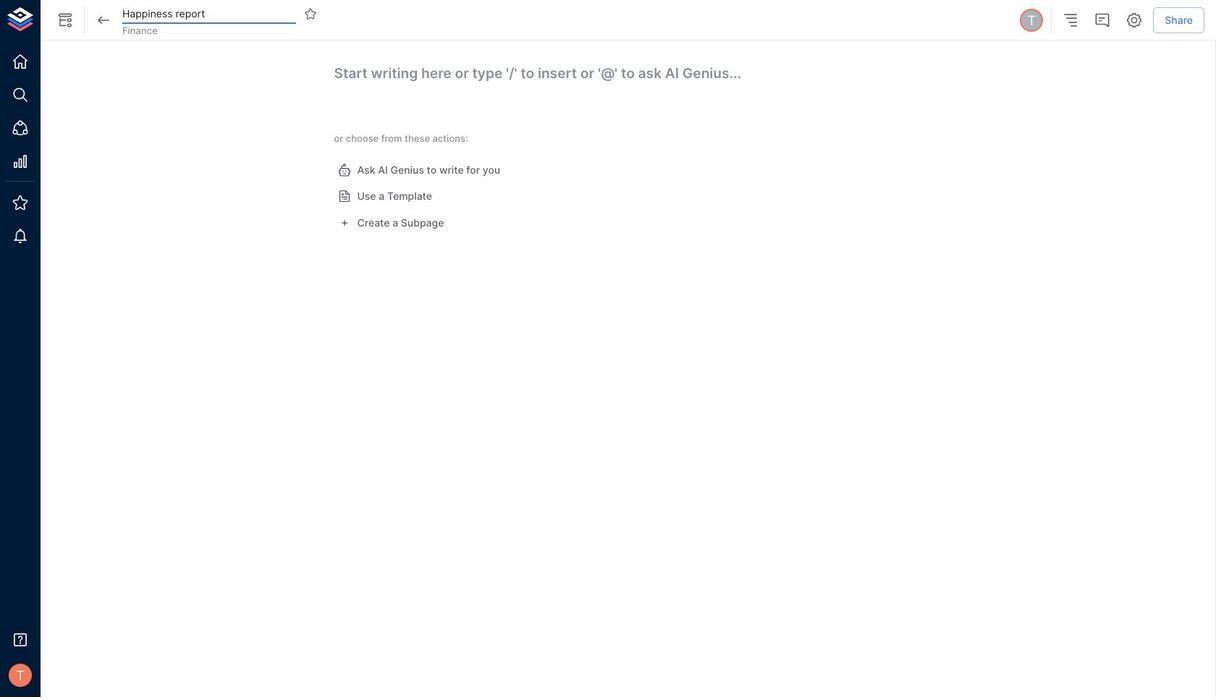 Task type: vqa. For each thing, say whether or not it's contained in the screenshot.
text field
yes



Task type: locate. For each thing, give the bounding box(es) containing it.
None text field
[[122, 3, 296, 24]]

show wiki image
[[56, 12, 74, 29]]

table of contents image
[[1063, 12, 1080, 29]]



Task type: describe. For each thing, give the bounding box(es) containing it.
comments image
[[1094, 12, 1112, 29]]

settings image
[[1126, 12, 1144, 29]]

favorite image
[[304, 7, 317, 20]]

go back image
[[95, 12, 112, 29]]



